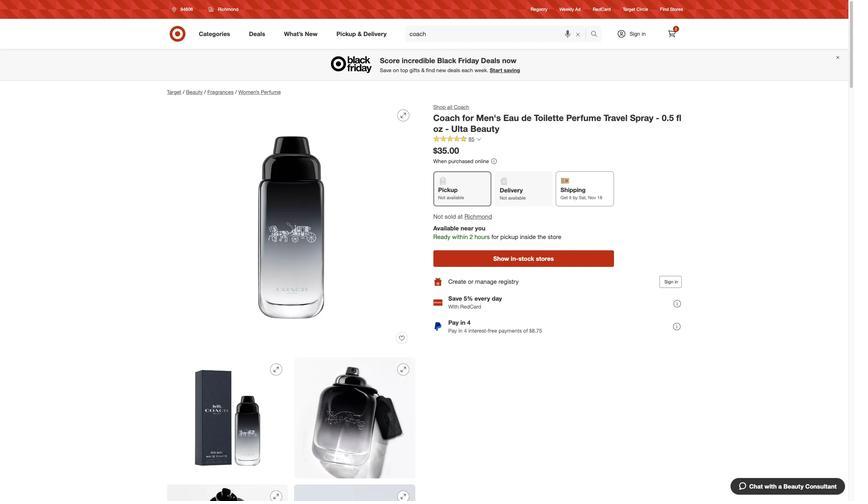 Task type: locate. For each thing, give the bounding box(es) containing it.
shop
[[433, 104, 446, 110]]

not left sold at the right top of the page
[[433, 213, 443, 221]]

2
[[675, 27, 677, 31], [470, 233, 473, 241]]

1 vertical spatial -
[[445, 123, 449, 134]]

pickup up sold at the right top of the page
[[438, 186, 458, 194]]

1 vertical spatial richmond
[[464, 213, 492, 221]]

sign in
[[630, 30, 646, 37], [664, 279, 678, 285]]

85
[[469, 136, 475, 142]]

What can we help you find? suggestions appear below search field
[[405, 26, 592, 42]]

1 vertical spatial deals
[[481, 56, 500, 65]]

1 horizontal spatial /
[[204, 89, 206, 95]]

0 vertical spatial coach
[[454, 104, 469, 110]]

available inside "pickup not available"
[[447, 195, 464, 201]]

coach right all
[[454, 104, 469, 110]]

2 down stores
[[675, 27, 677, 31]]

deals
[[448, 67, 460, 73]]

sign in inside button
[[664, 279, 678, 285]]

inside
[[520, 233, 536, 241]]

coach for men&#39;s eau de toilette perfume travel spray - 0.5 fl oz - ulta beauty, 1 of 6 image
[[167, 103, 415, 352]]

3 / from the left
[[235, 89, 237, 95]]

0 vertical spatial redcard
[[593, 7, 611, 12]]

1 horizontal spatial for
[[491, 233, 499, 241]]

target
[[623, 7, 635, 12], [167, 89, 181, 95]]

1 horizontal spatial deals
[[481, 56, 500, 65]]

1 vertical spatial coach
[[433, 112, 460, 123]]

0 horizontal spatial pickup
[[336, 30, 356, 37]]

1 vertical spatial sign
[[664, 279, 673, 285]]

ulta
[[451, 123, 468, 134]]

1 horizontal spatial sign
[[664, 279, 673, 285]]

not up sold at the right top of the page
[[438, 195, 445, 201]]

for up ulta at the right of page
[[462, 112, 474, 123]]

redcard down 5%
[[460, 304, 481, 310]]

not
[[438, 195, 445, 201], [500, 195, 507, 201], [433, 213, 443, 221]]

0 vertical spatial beauty
[[186, 89, 203, 95]]

1 / from the left
[[183, 89, 185, 95]]

week.
[[475, 67, 488, 73]]

saving
[[504, 67, 520, 73]]

richmond up you
[[464, 213, 492, 221]]

0 vertical spatial target
[[623, 7, 635, 12]]

a
[[778, 483, 782, 491]]

0 horizontal spatial beauty
[[186, 89, 203, 95]]

4 up interest-
[[467, 319, 471, 327]]

target for target circle
[[623, 7, 635, 12]]

for right hours
[[491, 233, 499, 241]]

0 horizontal spatial sign in
[[630, 30, 646, 37]]

every
[[475, 295, 490, 303]]

chat with a beauty consultant
[[749, 483, 837, 491]]

1 horizontal spatial pickup
[[438, 186, 458, 194]]

richmond up categories link on the top of the page
[[218, 6, 238, 12]]

show in-stock stores
[[493, 255, 554, 263]]

1 horizontal spatial target
[[623, 7, 635, 12]]

0 vertical spatial perfume
[[261, 89, 281, 95]]

coach down all
[[433, 112, 460, 123]]

1 horizontal spatial save
[[448, 295, 462, 303]]

0 horizontal spatial deals
[[249, 30, 265, 37]]

pickup not available
[[438, 186, 464, 201]]

1 horizontal spatial -
[[656, 112, 659, 123]]

0 vertical spatial for
[[462, 112, 474, 123]]

perfume left travel
[[566, 112, 601, 123]]

0 vertical spatial sign
[[630, 30, 640, 37]]

save left on
[[380, 67, 391, 73]]

target / beauty / fragrances / women's perfume
[[167, 89, 281, 95]]

0 vertical spatial richmond
[[218, 6, 238, 12]]

when purchased online
[[433, 158, 489, 165]]

sat,
[[579, 195, 587, 201]]

beauty down men's
[[470, 123, 499, 134]]

1 vertical spatial save
[[448, 295, 462, 303]]

0 horizontal spatial target
[[167, 89, 181, 95]]

pickup & delivery
[[336, 30, 387, 37]]

0 vertical spatial -
[[656, 112, 659, 123]]

0 horizontal spatial available
[[447, 195, 464, 201]]

what's new
[[284, 30, 318, 37]]

1 horizontal spatial available
[[508, 195, 526, 201]]

incredible
[[402, 56, 435, 65]]

2 down near
[[470, 233, 473, 241]]

show
[[493, 255, 509, 263]]

sign
[[630, 30, 640, 37], [664, 279, 673, 285]]

0 horizontal spatial -
[[445, 123, 449, 134]]

chat
[[749, 483, 763, 491]]

1 horizontal spatial sign in
[[664, 279, 678, 285]]

1 vertical spatial perfume
[[566, 112, 601, 123]]

0 horizontal spatial sign
[[630, 30, 640, 37]]

18
[[597, 195, 602, 201]]

pickup for &
[[336, 30, 356, 37]]

/
[[183, 89, 185, 95], [204, 89, 206, 95], [235, 89, 237, 95]]

available
[[433, 225, 459, 232]]

available for delivery
[[508, 195, 526, 201]]

/ left women's
[[235, 89, 237, 95]]

1 vertical spatial pay
[[448, 328, 457, 334]]

0 horizontal spatial redcard
[[460, 304, 481, 310]]

0 vertical spatial pickup
[[336, 30, 356, 37]]

eau
[[503, 112, 519, 123]]

redcard link
[[593, 6, 611, 13]]

perfume inside shop all coach coach for men's eau de toilette perfume travel spray - 0.5 fl oz - ulta beauty
[[566, 112, 601, 123]]

registry
[[499, 278, 519, 286]]

0 horizontal spatial 2
[[470, 233, 473, 241]]

redcard right ad
[[593, 7, 611, 12]]

pickup inside pickup & delivery link
[[336, 30, 356, 37]]

hours
[[475, 233, 490, 241]]

0 vertical spatial delivery
[[363, 30, 387, 37]]

sold
[[445, 213, 456, 221]]

- right oz
[[445, 123, 449, 134]]

/ right target "link" in the left top of the page
[[183, 89, 185, 95]]

1 vertical spatial pickup
[[438, 186, 458, 194]]

1 horizontal spatial redcard
[[593, 7, 611, 12]]

when
[[433, 158, 447, 165]]

richmond button
[[464, 213, 492, 221]]

/ right beauty link
[[204, 89, 206, 95]]

coach
[[454, 104, 469, 110], [433, 112, 460, 123]]

0 vertical spatial 2
[[675, 27, 677, 31]]

what's
[[284, 30, 303, 37]]

manage
[[475, 278, 497, 286]]

2 horizontal spatial beauty
[[784, 483, 804, 491]]

not up available near you ready within 2 hours for pickup inside the store
[[500, 195, 507, 201]]

search button
[[587, 26, 605, 44]]

1 horizontal spatial delivery
[[500, 187, 523, 194]]

&
[[358, 30, 362, 37], [421, 67, 425, 73]]

not inside "pickup not available"
[[438, 195, 445, 201]]

target left beauty link
[[167, 89, 181, 95]]

save inside save 5% every day with redcard
[[448, 295, 462, 303]]

0 vertical spatial deals
[[249, 30, 265, 37]]

gifts
[[410, 67, 420, 73]]

at
[[458, 213, 463, 221]]

now
[[502, 56, 517, 65]]

payments
[[499, 328, 522, 334]]

0 vertical spatial pay
[[448, 319, 459, 327]]

- left "0.5"
[[656, 112, 659, 123]]

target left circle at the top
[[623, 7, 635, 12]]

beauty right target "link" in the left top of the page
[[186, 89, 203, 95]]

create
[[448, 278, 466, 286]]

near
[[461, 225, 473, 232]]

purchased
[[448, 158, 473, 165]]

start
[[490, 67, 502, 73]]

target circle link
[[623, 6, 648, 13]]

fl
[[676, 112, 681, 123]]

0 horizontal spatial save
[[380, 67, 391, 73]]

0 horizontal spatial delivery
[[363, 30, 387, 37]]

perfume
[[261, 89, 281, 95], [566, 112, 601, 123]]

1 vertical spatial delivery
[[500, 187, 523, 194]]

1 vertical spatial sign in
[[664, 279, 678, 285]]

new
[[305, 30, 318, 37]]

85 link
[[433, 136, 482, 144]]

deals up 'start'
[[481, 56, 500, 65]]

target inside target circle link
[[623, 7, 635, 12]]

save up with
[[448, 295, 462, 303]]

beauty inside 'button'
[[784, 483, 804, 491]]

delivery not available
[[500, 187, 526, 201]]

1 horizontal spatial 2
[[675, 27, 677, 31]]

1 vertical spatial beauty
[[470, 123, 499, 134]]

2 horizontal spatial /
[[235, 89, 237, 95]]

deals left what's
[[249, 30, 265, 37]]

available inside "delivery not available"
[[508, 195, 526, 201]]

1 horizontal spatial beauty
[[470, 123, 499, 134]]

target circle
[[623, 7, 648, 12]]

perfume right women's
[[261, 89, 281, 95]]

1 horizontal spatial &
[[421, 67, 425, 73]]

richmond
[[218, 6, 238, 12], [464, 213, 492, 221]]

weekly
[[560, 7, 574, 12]]

categories link
[[192, 26, 240, 42]]

pickup inside "pickup not available"
[[438, 186, 458, 194]]

spray
[[630, 112, 654, 123]]

0 horizontal spatial for
[[462, 112, 474, 123]]

stores
[[536, 255, 554, 263]]

beauty right a in the right bottom of the page
[[784, 483, 804, 491]]

0 vertical spatial sign in
[[630, 30, 646, 37]]

create or manage registry
[[448, 278, 519, 286]]

the
[[538, 233, 546, 241]]

friday
[[458, 56, 479, 65]]

1 vertical spatial &
[[421, 67, 425, 73]]

not inside "delivery not available"
[[500, 195, 507, 201]]

find stores link
[[660, 6, 683, 13]]

travel
[[604, 112, 628, 123]]

1 vertical spatial 2
[[470, 233, 473, 241]]

0 vertical spatial save
[[380, 67, 391, 73]]

1 horizontal spatial richmond
[[464, 213, 492, 221]]

not for delivery
[[500, 195, 507, 201]]

0 horizontal spatial richmond
[[218, 6, 238, 12]]

pickup right new
[[336, 30, 356, 37]]

2 vertical spatial beauty
[[784, 483, 804, 491]]

1 vertical spatial redcard
[[460, 304, 481, 310]]

0 horizontal spatial /
[[183, 89, 185, 95]]

weekly ad
[[560, 7, 581, 12]]

1 vertical spatial target
[[167, 89, 181, 95]]

1 horizontal spatial perfume
[[566, 112, 601, 123]]

women's perfume link
[[238, 89, 281, 95]]

4 left interest-
[[464, 328, 467, 334]]

sign in link
[[610, 26, 658, 42]]

day
[[492, 295, 502, 303]]

1 vertical spatial for
[[491, 233, 499, 241]]

pickup & delivery link
[[330, 26, 396, 42]]

registry
[[531, 7, 547, 12]]

search
[[587, 31, 605, 38]]

shipping get it by sat, nov 18
[[561, 186, 602, 201]]

$8.75
[[529, 328, 542, 334]]

redcard inside save 5% every day with redcard
[[460, 304, 481, 310]]

store
[[548, 233, 561, 241]]

0 horizontal spatial &
[[358, 30, 362, 37]]

fragrances
[[207, 89, 234, 95]]

of
[[523, 328, 528, 334]]



Task type: vqa. For each thing, say whether or not it's contained in the screenshot.
Results for "Edward Kendramedoanderondosen"
no



Task type: describe. For each thing, give the bounding box(es) containing it.
with
[[765, 483, 777, 491]]

available for pickup
[[447, 195, 464, 201]]

not sold at richmond
[[433, 213, 492, 221]]

men's
[[476, 112, 501, 123]]

ad
[[575, 7, 581, 12]]

women's
[[238, 89, 259, 95]]

target link
[[167, 89, 181, 95]]

available near you ready within 2 hours for pickup inside the store
[[433, 225, 561, 241]]

score
[[380, 56, 400, 65]]

2 pay from the top
[[448, 328, 457, 334]]

for inside shop all coach coach for men's eau de toilette perfume travel spray - 0.5 fl oz - ulta beauty
[[462, 112, 474, 123]]

2 inside available near you ready within 2 hours for pickup inside the store
[[470, 233, 473, 241]]

sign in button
[[660, 276, 682, 288]]

image gallery element
[[167, 103, 415, 502]]

find
[[660, 7, 669, 12]]

all
[[447, 104, 452, 110]]

what's new link
[[278, 26, 327, 42]]

by
[[573, 195, 578, 201]]

or
[[468, 278, 473, 286]]

coach for men&#39;s eau de toilette perfume travel spray - 0.5 fl oz - ulta beauty, 5 of 6 image
[[294, 485, 415, 502]]

richmond button
[[204, 3, 243, 16]]

94806 button
[[167, 3, 201, 16]]

94806
[[180, 6, 193, 12]]

2 link
[[664, 26, 680, 42]]

coach for men&#39;s eau de toilette perfume travel spray - 0.5 fl oz - ulta beauty, 2 of 6 image
[[167, 358, 288, 479]]

coach for men&#39;s eau de toilette perfume travel spray - 0.5 fl oz - ulta beauty, 3 of 6 image
[[294, 358, 415, 479]]

on
[[393, 67, 399, 73]]

pickup
[[500, 233, 518, 241]]

de
[[521, 112, 532, 123]]

0 vertical spatial 4
[[467, 319, 471, 327]]

5%
[[464, 295, 473, 303]]

beauty link
[[186, 89, 203, 95]]

find stores
[[660, 7, 683, 12]]

in-
[[511, 255, 518, 263]]

top
[[400, 67, 408, 73]]

consultant
[[805, 483, 837, 491]]

toilette
[[534, 112, 564, 123]]

deals inside score incredible black friday deals now save on top gifts & find new deals each week. start saving
[[481, 56, 500, 65]]

weekly ad link
[[560, 6, 581, 13]]

pickup for not
[[438, 186, 458, 194]]

coach for men&#39;s eau de toilette perfume travel spray - 0.5 fl oz - ulta beauty, 4 of 6 image
[[167, 485, 288, 502]]

0 horizontal spatial perfume
[[261, 89, 281, 95]]

for inside available near you ready within 2 hours for pickup inside the store
[[491, 233, 499, 241]]

get
[[561, 195, 568, 201]]

save inside score incredible black friday deals now save on top gifts & find new deals each week. start saving
[[380, 67, 391, 73]]

target for target / beauty / fragrances / women's perfume
[[167, 89, 181, 95]]

& inside score incredible black friday deals now save on top gifts & find new deals each week. start saving
[[421, 67, 425, 73]]

free
[[488, 328, 497, 334]]

0 vertical spatial &
[[358, 30, 362, 37]]

deals link
[[243, 26, 275, 42]]

oz
[[433, 123, 443, 134]]

in inside button
[[675, 279, 678, 285]]

online
[[475, 158, 489, 165]]

1 vertical spatial 4
[[464, 328, 467, 334]]

circle
[[637, 7, 648, 12]]

it
[[569, 195, 572, 201]]

not for pickup
[[438, 195, 445, 201]]

sign inside button
[[664, 279, 673, 285]]

interest-
[[468, 328, 488, 334]]

find
[[426, 67, 435, 73]]

with
[[448, 304, 459, 310]]

2 / from the left
[[204, 89, 206, 95]]

new
[[436, 67, 446, 73]]

show in-stock stores button
[[433, 251, 614, 267]]

black
[[437, 56, 456, 65]]

score incredible black friday deals now save on top gifts & find new deals each week. start saving
[[380, 56, 520, 73]]

fragrances link
[[207, 89, 234, 95]]

shipping
[[561, 186, 586, 194]]

0.5
[[662, 112, 674, 123]]

$35.00
[[433, 145, 459, 156]]

stock
[[518, 255, 534, 263]]

beauty inside shop all coach coach for men's eau de toilette perfume travel spray - 0.5 fl oz - ulta beauty
[[470, 123, 499, 134]]

richmond inside dropdown button
[[218, 6, 238, 12]]

pay in 4 pay in 4 interest-free payments of $8.75
[[448, 319, 542, 334]]

delivery inside "delivery not available"
[[500, 187, 523, 194]]

ready
[[433, 233, 450, 241]]

registry link
[[531, 6, 547, 13]]

categories
[[199, 30, 230, 37]]

shop all coach coach for men's eau de toilette perfume travel spray - 0.5 fl oz - ulta beauty
[[433, 104, 681, 134]]

1 pay from the top
[[448, 319, 459, 327]]



